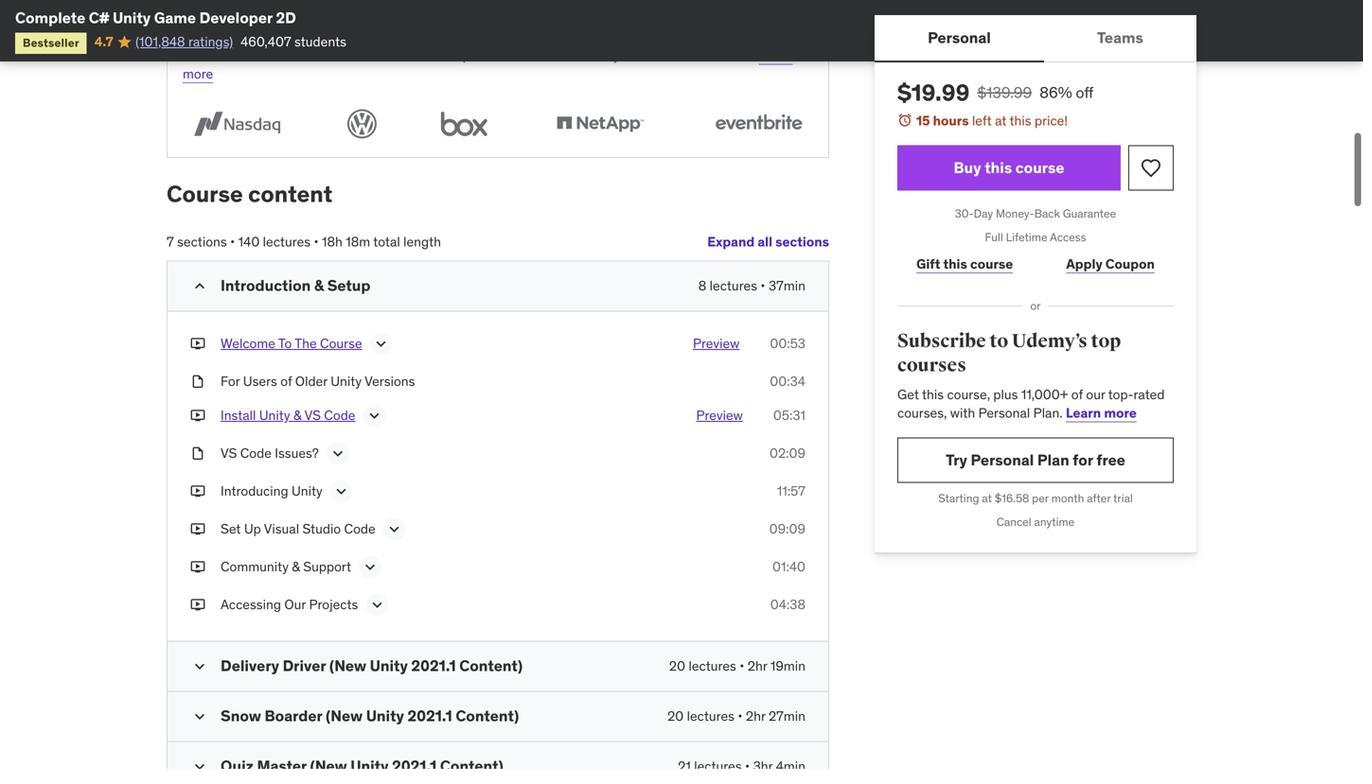 Task type: locate. For each thing, give the bounding box(es) containing it.
xsmall image for vs
[[190, 445, 206, 463]]

tab list
[[875, 15, 1197, 63]]

lectures right 8
[[710, 278, 758, 295]]

lectures down 20 lectures • 2hr 19min on the bottom of page
[[687, 708, 735, 725]]

our right 11,000+
[[1087, 386, 1106, 403]]

11:57
[[777, 483, 806, 500]]

0 vertical spatial xsmall image
[[190, 373, 206, 391]]

0 vertical spatial more
[[183, 65, 213, 82]]

rated inside get this course, plus 11,000+ of our top-rated courses, with personal plan.
[[1134, 386, 1165, 403]]

2 small image from the top
[[190, 658, 209, 677]]

show lecture description image right projects
[[368, 596, 387, 615]]

game
[[154, 8, 196, 27]]

0 vertical spatial small image
[[190, 277, 209, 296]]

sections right all
[[776, 233, 830, 250]]

1 horizontal spatial vs
[[305, 407, 321, 424]]

2021.1 for snow boarder (new unity 2021.1 content)
[[408, 707, 452, 726]]

this right offer at the left top
[[332, 23, 360, 43]]

course
[[167, 180, 243, 208], [320, 335, 362, 353]]

• left 18h 18m
[[314, 233, 319, 250]]

0 vertical spatial learn more link
[[183, 47, 793, 82]]

2hr for snow boarder (new unity 2021.1 content)
[[746, 708, 766, 725]]

4 xsmall image from the top
[[190, 482, 206, 501]]

0 horizontal spatial at
[[982, 492, 992, 506]]

xsmall image left the welcome
[[190, 335, 206, 354]]

course up collection
[[363, 23, 412, 43]]

& for setup
[[314, 276, 324, 296]]

1 vertical spatial to
[[990, 330, 1009, 353]]

try personal plan for free link
[[898, 438, 1174, 483]]

course right the
[[320, 335, 362, 353]]

(new right driver
[[329, 657, 367, 676]]

top- inside get this course, plus 11,000+ of our top-rated courses, with personal plan.
[[1109, 386, 1134, 403]]

(101,848
[[136, 33, 185, 50]]

unity down "delivery driver (new unity 2021.1 content)"
[[366, 707, 404, 726]]

20 lectures • 2hr 27min
[[668, 708, 806, 725]]

• left 19min
[[740, 658, 745, 675]]

1 horizontal spatial learn more link
[[1066, 405, 1137, 422]]

0 vertical spatial top-
[[451, 47, 476, 64]]

1 horizontal spatial courses
[[898, 354, 967, 378]]

(new for boarder
[[326, 707, 363, 726]]

3 xsmall image from the top
[[190, 596, 206, 615]]

top- down their
[[451, 47, 476, 64]]

course up the "back"
[[1016, 158, 1065, 178]]

0 vertical spatial (new
[[329, 657, 367, 676]]

this for get this course, plus 11,000+ of our top-rated courses, with personal plan.
[[922, 386, 944, 403]]

courses down subscribe
[[898, 354, 967, 378]]

xsmall image left community
[[190, 558, 206, 577]]

1 horizontal spatial top-
[[1109, 386, 1134, 403]]

8
[[699, 278, 707, 295]]

0 vertical spatial to
[[415, 23, 431, 43]]

xsmall image left accessing
[[190, 596, 206, 615]]

learn more for top companies offer this course to their employees
[[183, 47, 793, 82]]

delivery driver (new unity 2021.1 content)
[[221, 657, 523, 676]]

(new right boarder
[[326, 707, 363, 726]]

0 vertical spatial at
[[995, 112, 1007, 129]]

0 vertical spatial 2021.1
[[411, 657, 456, 676]]

1 horizontal spatial sections
[[776, 233, 830, 250]]

this inside buy this course button
[[985, 158, 1013, 178]]

• for delivery driver (new unity 2021.1 content)
[[740, 658, 745, 675]]

1 horizontal spatial for
[[1073, 451, 1094, 470]]

xsmall image left set
[[190, 520, 206, 539]]

19min
[[771, 658, 806, 675]]

course up 7
[[167, 180, 243, 208]]

2021.1
[[411, 657, 456, 676], [408, 707, 452, 726]]

teams
[[1098, 28, 1144, 47]]

0 horizontal spatial more
[[183, 65, 213, 82]]

at
[[995, 112, 1007, 129], [982, 492, 992, 506]]

1 vertical spatial 2hr
[[746, 708, 766, 725]]

1 vertical spatial our
[[1087, 386, 1106, 403]]

code down for users of older unity versions
[[324, 407, 356, 424]]

1 vertical spatial small image
[[190, 658, 209, 677]]

small image for snow
[[190, 708, 209, 727]]

1 vertical spatial preview
[[697, 407, 743, 424]]

xsmall image left introducing
[[190, 482, 206, 501]]

0 vertical spatial 20
[[670, 658, 686, 675]]

0 horizontal spatial our
[[353, 47, 372, 64]]

1 horizontal spatial more
[[1105, 405, 1137, 422]]

0 horizontal spatial top-
[[451, 47, 476, 64]]

xsmall image for introducing
[[190, 482, 206, 501]]

2 vertical spatial small image
[[190, 708, 209, 727]]

1 vertical spatial rated
[[1134, 386, 1165, 403]]

unity inside button
[[259, 407, 290, 424]]

xsmall image left vs code issues?
[[190, 445, 206, 463]]

unity up set up visual studio code
[[292, 483, 323, 500]]

20
[[670, 658, 686, 675], [668, 708, 684, 725]]

their
[[434, 23, 468, 43]]

preview for 05:31
[[697, 407, 743, 424]]

0 vertical spatial &
[[314, 276, 324, 296]]

3 xsmall image from the top
[[190, 445, 206, 463]]

lectures for snow boarder (new unity 2021.1 content)
[[687, 708, 735, 725]]

gift this course link
[[898, 245, 1033, 283]]

1 horizontal spatial our
[[1087, 386, 1106, 403]]

show lecture description image right support
[[361, 558, 380, 577]]

unity right older
[[331, 373, 362, 390]]

1 sections from the left
[[776, 233, 830, 250]]

0 vertical spatial courses
[[511, 47, 557, 64]]

for down top companies offer this course to their employees
[[334, 47, 350, 64]]

personal down the plus
[[979, 405, 1031, 422]]

introducing unity
[[221, 483, 323, 500]]

to left "udemy's" at right
[[990, 330, 1009, 353]]

2hr left '27min'
[[746, 708, 766, 725]]

top
[[183, 23, 209, 43]]

this left "price!"
[[1010, 112, 1032, 129]]

lectures up 20 lectures • 2hr 27min
[[689, 658, 737, 675]]

2hr
[[748, 658, 768, 675], [746, 708, 766, 725]]

top- down top
[[1109, 386, 1134, 403]]

xsmall image for accessing
[[190, 596, 206, 615]]

show lecture description image right issues?
[[328, 445, 347, 463]]

to left their
[[415, 23, 431, 43]]

learn inside learn more
[[759, 47, 793, 64]]

show lecture description image for support
[[361, 558, 380, 577]]

for left free
[[1073, 451, 1094, 470]]

2 vertical spatial xsmall image
[[190, 596, 206, 615]]

preview left 05:31
[[697, 407, 743, 424]]

show lecture description image
[[372, 335, 391, 354], [365, 407, 384, 426], [332, 482, 351, 501], [385, 520, 404, 539], [368, 596, 387, 615]]

access
[[1050, 230, 1087, 245]]

0 vertical spatial personal
[[928, 28, 991, 47]]

this
[[332, 23, 360, 43], [1010, 112, 1032, 129], [985, 158, 1013, 178], [944, 256, 968, 273], [922, 386, 944, 403]]

1 vertical spatial learn
[[1066, 405, 1102, 422]]

1 horizontal spatial to
[[990, 330, 1009, 353]]

small image for delivery
[[190, 658, 209, 677]]

1 vertical spatial show lecture description image
[[361, 558, 380, 577]]

xsmall image left for
[[190, 373, 206, 391]]

trusted
[[560, 47, 603, 64]]

more up free
[[1105, 405, 1137, 422]]

preview down 8
[[693, 335, 740, 353]]

setup
[[327, 276, 371, 296]]

sections right 7
[[177, 233, 227, 250]]

at left the $16.58
[[982, 492, 992, 506]]

of
[[436, 47, 448, 64], [281, 373, 292, 390], [1072, 386, 1083, 403]]

• left '37min'
[[761, 278, 766, 295]]

learn more up free
[[1066, 405, 1137, 422]]

learn right worldwide.
[[759, 47, 793, 64]]

this right gift
[[944, 256, 968, 273]]

code right 'studio'
[[344, 521, 376, 538]]

vs down install
[[221, 445, 237, 462]]

1 vertical spatial more
[[1105, 405, 1137, 422]]

0 horizontal spatial show lecture description image
[[328, 445, 347, 463]]

older
[[295, 373, 328, 390]]

courses
[[511, 47, 557, 64], [898, 354, 967, 378]]

of down their
[[436, 47, 448, 64]]

sections
[[776, 233, 830, 250], [177, 233, 227, 250]]

this inside gift this course link
[[944, 256, 968, 273]]

udemy's
[[1012, 330, 1088, 353]]

2 vertical spatial personal
[[971, 451, 1034, 470]]

unity right install
[[259, 407, 290, 424]]

0 vertical spatial vs
[[305, 407, 321, 424]]

1 vertical spatial &
[[294, 407, 302, 424]]

1 horizontal spatial rated
[[1134, 386, 1165, 403]]

1 vertical spatial learn more
[[1066, 405, 1137, 422]]

2021.1 for delivery driver (new unity 2021.1 content)
[[411, 657, 456, 676]]

1 vertical spatial course
[[320, 335, 362, 353]]

2 xsmall image from the top
[[190, 407, 206, 425]]

& left setup
[[314, 276, 324, 296]]

xsmall image
[[190, 373, 206, 391], [190, 520, 206, 539], [190, 596, 206, 615]]

1 vertical spatial 2021.1
[[408, 707, 452, 726]]

0 vertical spatial show lecture description image
[[328, 445, 347, 463]]

after
[[1087, 492, 1111, 506]]

1 vertical spatial xsmall image
[[190, 520, 206, 539]]

show lecture description image down versions
[[365, 407, 384, 426]]

0 vertical spatial course
[[167, 180, 243, 208]]

apply coupon button
[[1048, 245, 1174, 283]]

learn more
[[183, 47, 793, 82], [1066, 405, 1137, 422]]

09:09
[[770, 521, 806, 538]]

0 vertical spatial code
[[324, 407, 356, 424]]

0 vertical spatial preview
[[693, 335, 740, 353]]

1 vertical spatial vs
[[221, 445, 237, 462]]

2 vertical spatial &
[[292, 559, 300, 576]]

0 vertical spatial content)
[[460, 657, 523, 676]]

more inside learn more
[[183, 65, 213, 82]]

learn for top companies offer this course to their employees
[[759, 47, 793, 64]]

1 xsmall image from the top
[[190, 373, 206, 391]]

businesses
[[623, 47, 689, 64]]

vs down older
[[305, 407, 321, 424]]

personal inside "link"
[[971, 451, 1034, 470]]

complete
[[15, 8, 85, 27]]

show lecture description image for introducing unity
[[332, 482, 351, 501]]

our inside get this course, plus 11,000+ of our top-rated courses, with personal plan.
[[1087, 386, 1106, 403]]

2 vertical spatial code
[[344, 521, 376, 538]]

0 horizontal spatial rated
[[476, 47, 507, 64]]

small image
[[190, 277, 209, 296], [190, 658, 209, 677], [190, 708, 209, 727]]

trial
[[1114, 492, 1133, 506]]

1 vertical spatial personal
[[979, 405, 1031, 422]]

30-
[[955, 207, 974, 221]]

0 horizontal spatial vs
[[221, 445, 237, 462]]

lectures for delivery driver (new unity 2021.1 content)
[[689, 658, 737, 675]]

small image left delivery
[[190, 658, 209, 677]]

1 vertical spatial (new
[[326, 707, 363, 726]]

install unity & vs code
[[221, 407, 356, 424]]

for
[[334, 47, 350, 64], [1073, 451, 1094, 470]]

accessing our projects
[[221, 597, 358, 614]]

of right 11,000+
[[1072, 386, 1083, 403]]

1 vertical spatial content)
[[456, 707, 519, 726]]

86%
[[1040, 83, 1073, 102]]

2021.1 down "delivery driver (new unity 2021.1 content)"
[[408, 707, 452, 726]]

more for top companies offer this course to their employees
[[183, 65, 213, 82]]

subscribe
[[898, 330, 987, 353]]

vs inside button
[[305, 407, 321, 424]]

1 vertical spatial learn more link
[[1066, 405, 1137, 422]]

2 xsmall image from the top
[[190, 520, 206, 539]]

courses down employees
[[511, 47, 557, 64]]

learn right plan.
[[1066, 405, 1102, 422]]

0 horizontal spatial learn
[[759, 47, 793, 64]]

this up "courses,"
[[922, 386, 944, 403]]

this for gift this course
[[944, 256, 968, 273]]

learn more down employees
[[183, 47, 793, 82]]

full
[[985, 230, 1004, 245]]

0 vertical spatial learn
[[759, 47, 793, 64]]

1 small image from the top
[[190, 277, 209, 296]]

personal up $19.99
[[928, 28, 991, 47]]

by
[[606, 47, 620, 64]]

show lecture description image
[[328, 445, 347, 463], [361, 558, 380, 577]]

small image left snow
[[190, 708, 209, 727]]

1 vertical spatial 20
[[668, 708, 684, 725]]

at right left
[[995, 112, 1007, 129]]

1 vertical spatial for
[[1073, 451, 1094, 470]]

courses,
[[898, 405, 947, 422]]

xsmall image left install
[[190, 407, 206, 425]]

& left support
[[292, 559, 300, 576]]

learn more link up free
[[1066, 405, 1137, 422]]

code inside button
[[324, 407, 356, 424]]

0 horizontal spatial sections
[[177, 233, 227, 250]]

small image
[[190, 758, 209, 770]]

1 vertical spatial courses
[[898, 354, 967, 378]]

460,407 students
[[241, 33, 347, 50]]

with
[[951, 405, 976, 422]]

& down older
[[294, 407, 302, 424]]

more down this
[[183, 65, 213, 82]]

00:34
[[770, 373, 806, 390]]

• left '27min'
[[738, 708, 743, 725]]

show lecture description image up 'studio'
[[332, 482, 351, 501]]

0 horizontal spatial course
[[167, 180, 243, 208]]

2 horizontal spatial of
[[1072, 386, 1083, 403]]

xsmall image
[[190, 335, 206, 354], [190, 407, 206, 425], [190, 445, 206, 463], [190, 482, 206, 501], [190, 558, 206, 577]]

1 horizontal spatial learn more
[[1066, 405, 1137, 422]]

per
[[1033, 492, 1049, 506]]

2021.1 up the snow boarder (new unity 2021.1 content)
[[411, 657, 456, 676]]

issues?
[[275, 445, 319, 462]]

code up introducing
[[240, 445, 272, 462]]

0 horizontal spatial learn more link
[[183, 47, 793, 82]]

this right buy
[[985, 158, 1013, 178]]

personal up the $16.58
[[971, 451, 1034, 470]]

show lecture description image right 'studio'
[[385, 520, 404, 539]]

8 lectures • 37min
[[699, 278, 806, 295]]

1 horizontal spatial course
[[320, 335, 362, 353]]

0 vertical spatial our
[[353, 47, 372, 64]]

offer
[[295, 23, 329, 43]]

0 vertical spatial 2hr
[[748, 658, 768, 675]]

code for set up visual studio code
[[344, 521, 376, 538]]

&
[[314, 276, 324, 296], [294, 407, 302, 424], [292, 559, 300, 576]]

learn more link down employees
[[183, 47, 793, 82]]

0 vertical spatial rated
[[476, 47, 507, 64]]

(101,848 ratings)
[[136, 33, 233, 50]]

this inside get this course, plus 11,000+ of our top-rated courses, with personal plan.
[[922, 386, 944, 403]]

all
[[758, 233, 773, 250]]

5 xsmall image from the top
[[190, 558, 206, 577]]

20 down 20 lectures • 2hr 19min on the bottom of page
[[668, 708, 684, 725]]

18h 18m
[[322, 233, 370, 250]]

learn more link for subscribe to udemy's top courses
[[1066, 405, 1137, 422]]

1 vertical spatial at
[[982, 492, 992, 506]]

collection
[[376, 47, 433, 64]]

our down top companies offer this course to their employees
[[353, 47, 372, 64]]

1 horizontal spatial show lecture description image
[[361, 558, 380, 577]]

(new
[[329, 657, 367, 676], [326, 707, 363, 726]]

month
[[1052, 492, 1085, 506]]

2hr left 19min
[[748, 658, 768, 675]]

to
[[278, 335, 292, 353]]

wishlist image
[[1140, 157, 1163, 180]]

welcome to the course
[[221, 335, 362, 353]]

20 up 20 lectures • 2hr 27min
[[670, 658, 686, 675]]

1 horizontal spatial learn
[[1066, 405, 1102, 422]]

rated
[[476, 47, 507, 64], [1134, 386, 1165, 403]]

0 vertical spatial learn more
[[183, 47, 793, 82]]

0 horizontal spatial for
[[334, 47, 350, 64]]

xsmall image for set
[[190, 520, 206, 539]]

3 small image from the top
[[190, 708, 209, 727]]

0 horizontal spatial learn more
[[183, 47, 793, 82]]

1 vertical spatial top-
[[1109, 386, 1134, 403]]

of left older
[[281, 373, 292, 390]]

nasdaq image
[[183, 106, 292, 142]]

show lecture description image for set up visual studio code
[[385, 520, 404, 539]]

• for snow boarder (new unity 2021.1 content)
[[738, 708, 743, 725]]

learn more link
[[183, 47, 793, 82], [1066, 405, 1137, 422]]

lectures
[[263, 233, 311, 250], [710, 278, 758, 295], [689, 658, 737, 675], [687, 708, 735, 725]]

0 vertical spatial for
[[334, 47, 350, 64]]

small image left introduction
[[190, 277, 209, 296]]

04:38
[[771, 597, 806, 614]]



Task type: describe. For each thing, give the bounding box(es) containing it.
$139.99
[[978, 83, 1033, 102]]

vs code issues?
[[221, 445, 319, 462]]

course inside button
[[1016, 158, 1065, 178]]

20 lectures • 2hr 19min
[[670, 658, 806, 675]]

more for subscribe to udemy's top courses
[[1105, 405, 1137, 422]]

0 horizontal spatial to
[[415, 23, 431, 43]]

xsmall image for community
[[190, 558, 206, 577]]

studio
[[303, 521, 341, 538]]

expand all sections
[[708, 233, 830, 250]]

companies
[[212, 23, 292, 43]]

box image
[[433, 106, 496, 142]]

• left 140 at the top left
[[230, 233, 235, 250]]

guarantee
[[1063, 207, 1117, 221]]

get
[[898, 386, 919, 403]]

course inside button
[[320, 335, 362, 353]]

lectures for introduction & setup
[[710, 278, 758, 295]]

buy this course
[[954, 158, 1065, 178]]

plan
[[1038, 451, 1070, 470]]

of inside get this course, plus 11,000+ of our top-rated courses, with personal plan.
[[1072, 386, 1083, 403]]

left
[[973, 112, 992, 129]]

15
[[917, 112, 931, 129]]

course content
[[167, 180, 333, 208]]

projects
[[309, 597, 358, 614]]

our
[[284, 597, 306, 614]]

apply
[[1067, 256, 1103, 273]]

for
[[221, 373, 240, 390]]

was
[[254, 47, 277, 64]]

snow boarder (new unity 2021.1 content)
[[221, 707, 519, 726]]

alarm image
[[898, 113, 913, 128]]

eventbrite image
[[705, 106, 814, 142]]

0 horizontal spatial courses
[[511, 47, 557, 64]]

coupon
[[1106, 256, 1155, 273]]

05:31
[[774, 407, 806, 424]]

preview for 00:53
[[693, 335, 740, 353]]

personal inside button
[[928, 28, 991, 47]]

this
[[183, 47, 207, 64]]

2 sections from the left
[[177, 233, 227, 250]]

learn more link for top companies offer this course to their employees
[[183, 47, 793, 82]]

sections inside 'dropdown button'
[[776, 233, 830, 250]]

students
[[295, 33, 347, 50]]

(new for driver
[[329, 657, 367, 676]]

set
[[221, 521, 241, 538]]

for inside try personal plan for free "link"
[[1073, 451, 1094, 470]]

0 horizontal spatial of
[[281, 373, 292, 390]]

small image for introduction
[[190, 277, 209, 296]]

gift this course
[[917, 256, 1014, 273]]

show lecture description image for issues?
[[328, 445, 347, 463]]

personal button
[[875, 15, 1045, 61]]

tab list containing personal
[[875, 15, 1197, 63]]

driver
[[283, 657, 326, 676]]

460,407
[[241, 33, 291, 50]]

delivery
[[221, 657, 279, 676]]

introducing
[[221, 483, 289, 500]]

unity up the snow boarder (new unity 2021.1 content)
[[370, 657, 408, 676]]

accessing
[[221, 597, 281, 614]]

2hr for delivery driver (new unity 2021.1 content)
[[748, 658, 768, 675]]

support
[[303, 559, 351, 576]]

to inside subscribe to udemy's top courses
[[990, 330, 1009, 353]]

15 hours left at this price!
[[917, 112, 1068, 129]]

• for introduction & setup
[[761, 278, 766, 295]]

00:53
[[770, 335, 806, 353]]

total
[[373, 233, 400, 250]]

7
[[167, 233, 174, 250]]

or
[[1031, 299, 1041, 314]]

worldwide.
[[692, 47, 756, 64]]

content) for snow boarder (new unity 2021.1 content)
[[456, 707, 519, 726]]

1 horizontal spatial of
[[436, 47, 448, 64]]

course down companies
[[210, 47, 250, 64]]

try
[[946, 451, 968, 470]]

buy this course button
[[898, 145, 1121, 191]]

lifetime
[[1006, 230, 1048, 245]]

content) for delivery driver (new unity 2021.1 content)
[[460, 657, 523, 676]]

for users of older unity versions
[[221, 373, 415, 390]]

at inside the "starting at $16.58 per month after trial cancel anytime"
[[982, 492, 992, 506]]

37min
[[769, 278, 806, 295]]

bestseller
[[23, 35, 79, 50]]

02:09
[[770, 445, 806, 462]]

developer
[[199, 8, 273, 27]]

unity right "c#"
[[113, 8, 151, 27]]

20 for snow boarder (new unity 2021.1 content)
[[668, 708, 684, 725]]

this for buy this course
[[985, 158, 1013, 178]]

1 horizontal spatial at
[[995, 112, 1007, 129]]

plus
[[994, 386, 1019, 403]]

show lecture description image for accessing our projects
[[368, 596, 387, 615]]

welcome to the course button
[[221, 335, 362, 358]]

show lecture description image up versions
[[372, 335, 391, 354]]

introduction
[[221, 276, 311, 296]]

20 for delivery driver (new unity 2021.1 content)
[[670, 658, 686, 675]]

c#
[[89, 8, 109, 27]]

personal inside get this course, plus 11,000+ of our top-rated courses, with personal plan.
[[979, 405, 1031, 422]]

hours
[[933, 112, 969, 129]]

volkswagen image
[[341, 106, 383, 142]]

01:40
[[773, 559, 806, 576]]

community
[[221, 559, 289, 576]]

1 vertical spatial code
[[240, 445, 272, 462]]

$16.58
[[995, 492, 1030, 506]]

course down full on the right of the page
[[971, 256, 1014, 273]]

this course was selected for our collection of top-rated courses trusted by businesses worldwide.
[[183, 47, 756, 64]]

learn for subscribe to udemy's top courses
[[1066, 405, 1102, 422]]

gift
[[917, 256, 941, 273]]

courses inside subscribe to udemy's top courses
[[898, 354, 967, 378]]

install
[[221, 407, 256, 424]]

subscribe to udemy's top courses
[[898, 330, 1122, 378]]

& for support
[[292, 559, 300, 576]]

$19.99 $139.99 86% off
[[898, 79, 1094, 107]]

introduction & setup
[[221, 276, 371, 296]]

1 xsmall image from the top
[[190, 335, 206, 354]]

2d
[[276, 8, 296, 27]]

netapp image
[[546, 106, 655, 142]]

11,000+
[[1022, 386, 1069, 403]]

4.7
[[94, 33, 113, 50]]

plan.
[[1034, 405, 1063, 422]]

expand
[[708, 233, 755, 250]]

off
[[1076, 83, 1094, 102]]

free
[[1097, 451, 1126, 470]]

code for install unity & vs code
[[324, 407, 356, 424]]

employees
[[471, 23, 549, 43]]

try personal plan for free
[[946, 451, 1126, 470]]

expand all sections button
[[708, 223, 830, 261]]

content
[[248, 180, 333, 208]]

& inside button
[[294, 407, 302, 424]]

learn more for subscribe to udemy's top courses
[[1066, 405, 1137, 422]]

versions
[[365, 373, 415, 390]]

starting
[[939, 492, 980, 506]]

snow
[[221, 707, 261, 726]]

teams button
[[1045, 15, 1197, 61]]

lectures right 140 at the top left
[[263, 233, 311, 250]]

30-day money-back guarantee full lifetime access
[[955, 207, 1117, 245]]

up
[[244, 521, 261, 538]]

visual
[[264, 521, 299, 538]]

day
[[974, 207, 994, 221]]

top
[[1091, 330, 1122, 353]]

back
[[1035, 207, 1061, 221]]

140
[[238, 233, 260, 250]]

welcome
[[221, 335, 276, 353]]



Task type: vqa. For each thing, say whether or not it's contained in the screenshot.
rightmost at
yes



